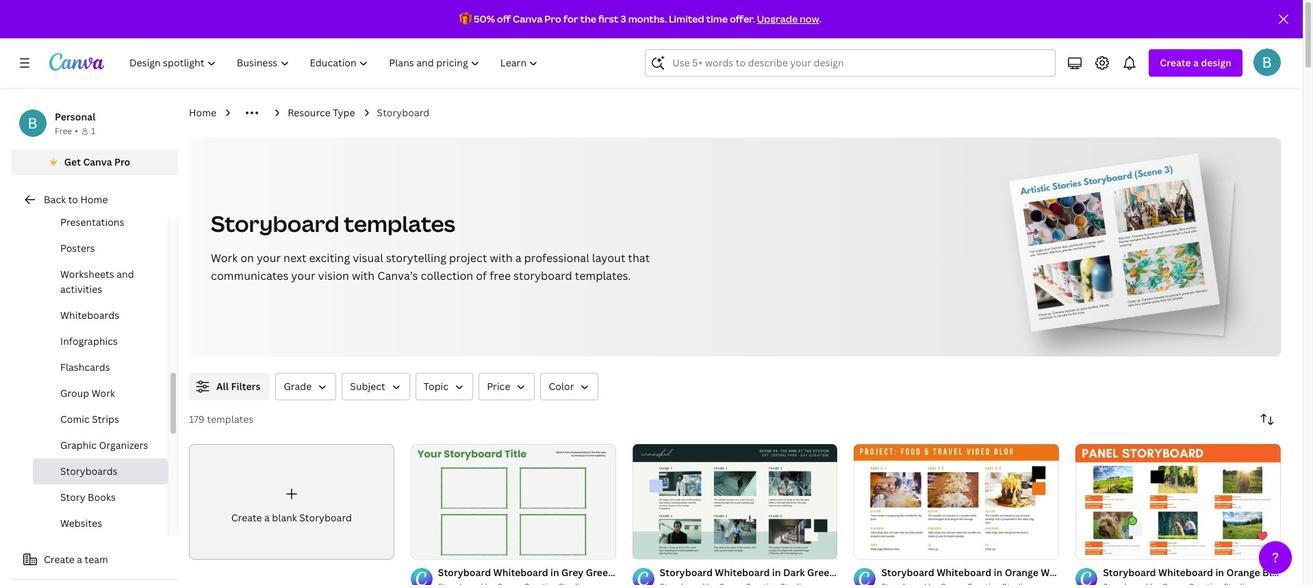 Task type: vqa. For each thing, say whether or not it's contained in the screenshot.
Minimalist to the right
no



Task type: locate. For each thing, give the bounding box(es) containing it.
your right on
[[257, 251, 281, 266]]

templates up "storytelling"
[[344, 209, 456, 238]]

0 horizontal spatial and
[[117, 268, 134, 281]]

0 horizontal spatial in
[[551, 566, 560, 579]]

0 horizontal spatial whiteboard
[[494, 566, 549, 579]]

3 whiteboard from the left
[[1159, 566, 1214, 580]]

0 horizontal spatial create
[[44, 554, 75, 567]]

style right illustrative
[[718, 566, 741, 579]]

1 horizontal spatial canva
[[513, 12, 543, 25]]

1 horizontal spatial and
[[1133, 566, 1151, 579]]

1 horizontal spatial in
[[994, 566, 1003, 579]]

1 vertical spatial pro
[[114, 156, 130, 169]]

1 horizontal spatial style
[[1193, 566, 1217, 579]]

canva
[[513, 12, 543, 25], [83, 156, 112, 169]]

1 vertical spatial create
[[231, 512, 262, 525]]

templates down all filters button
[[207, 413, 254, 426]]

create for create a design
[[1161, 56, 1192, 69]]

create inside button
[[44, 554, 75, 567]]

templates
[[344, 209, 456, 238], [207, 413, 254, 426]]

1 horizontal spatial whiteboard
[[937, 566, 992, 579]]

orange left simp
[[1227, 566, 1261, 580]]

create inside "link"
[[231, 512, 262, 525]]

black right white
[[1071, 566, 1096, 579]]

create left design
[[1161, 56, 1192, 69]]

story
[[60, 491, 85, 504]]

🎁
[[460, 12, 472, 25]]

worksheets and activities
[[60, 268, 134, 296]]

your
[[257, 251, 281, 266], [291, 269, 316, 284]]

canva right 'off'
[[513, 12, 543, 25]]

grey
[[562, 566, 584, 579]]

2 in from the left
[[994, 566, 1003, 579]]

posters
[[60, 242, 95, 255]]

color
[[549, 380, 574, 393]]

0 horizontal spatial work
[[92, 387, 115, 400]]

templates for 179 templates
[[207, 413, 254, 426]]

price
[[487, 380, 511, 393]]

0 horizontal spatial pro
[[114, 156, 130, 169]]

with
[[490, 251, 513, 266], [352, 269, 375, 284]]

create
[[1161, 56, 1192, 69], [231, 512, 262, 525], [44, 554, 75, 567]]

home
[[189, 106, 217, 119], [80, 193, 108, 206]]

style right minimal
[[1193, 566, 1217, 579]]

whiteboard for green
[[494, 566, 549, 579]]

1 horizontal spatial black
[[1263, 566, 1289, 580]]

3 in from the left
[[1216, 566, 1225, 580]]

comic
[[60, 413, 90, 426]]

1 vertical spatial work
[[92, 387, 115, 400]]

2 black from the left
[[1263, 566, 1289, 580]]

a up the storyboard at the left top of page
[[516, 251, 522, 266]]

2 vertical spatial create
[[44, 554, 75, 567]]

None search field
[[646, 49, 1057, 77]]

a
[[1194, 56, 1200, 69], [516, 251, 522, 266], [264, 512, 270, 525], [77, 554, 82, 567]]

work on your next exciting visual storytelling project with a professional layout that communicates your vision with canva's collection of free storyboard templates.
[[211, 251, 650, 284]]

brad klo image
[[1254, 49, 1282, 76]]

create left team
[[44, 554, 75, 567]]

2 whiteboard from the left
[[937, 566, 992, 579]]

1 horizontal spatial home
[[189, 106, 217, 119]]

free •
[[55, 125, 78, 137]]

blank
[[272, 512, 297, 525]]

a left team
[[77, 554, 82, 567]]

with up free
[[490, 251, 513, 266]]

pro inside button
[[114, 156, 130, 169]]

color button
[[541, 373, 599, 401]]

and right simple
[[1133, 566, 1151, 579]]

1 vertical spatial templates
[[207, 413, 254, 426]]

storyboard whiteboard in orange white black simple and minimal style
[[882, 566, 1217, 579]]

0 horizontal spatial home
[[80, 193, 108, 206]]

books
[[88, 491, 116, 504]]

0 vertical spatial canva
[[513, 12, 543, 25]]

1 horizontal spatial orange
[[1227, 566, 1261, 580]]

home link
[[189, 106, 217, 121]]

next
[[284, 251, 307, 266]]

whiteboard for black
[[1159, 566, 1214, 580]]

communicates
[[211, 269, 289, 284]]

0 horizontal spatial templates
[[207, 413, 254, 426]]

storyboard templates image
[[990, 138, 1282, 357], [1010, 154, 1221, 332]]

story books
[[60, 491, 116, 504]]

0 horizontal spatial orange
[[1005, 566, 1039, 579]]

1 horizontal spatial your
[[291, 269, 316, 284]]

0 vertical spatial pro
[[545, 12, 562, 25]]

back
[[44, 193, 66, 206]]

whiteboards
[[60, 309, 119, 322]]

0 vertical spatial templates
[[344, 209, 456, 238]]

work inside work on your next exciting visual storytelling project with a professional layout that communicates your vision with canva's collection of free storyboard templates.
[[211, 251, 238, 266]]

1 orange from the left
[[1005, 566, 1039, 579]]

filters
[[231, 380, 261, 393]]

for
[[564, 12, 579, 25]]

canva inside button
[[83, 156, 112, 169]]

1 horizontal spatial with
[[490, 251, 513, 266]]

0 vertical spatial with
[[490, 251, 513, 266]]

pro up back to home link
[[114, 156, 130, 169]]

1 in from the left
[[551, 566, 560, 579]]

home inside back to home link
[[80, 193, 108, 206]]

0 horizontal spatial black
[[1071, 566, 1096, 579]]

websites link
[[33, 511, 168, 537]]

collection
[[421, 269, 474, 284]]

work
[[211, 251, 238, 266], [92, 387, 115, 400]]

whiteboards link
[[33, 303, 168, 329]]

pro left for
[[545, 12, 562, 25]]

create inside 'dropdown button'
[[1161, 56, 1192, 69]]

2 style from the left
[[1193, 566, 1217, 579]]

orange for black
[[1227, 566, 1261, 580]]

1 vertical spatial home
[[80, 193, 108, 206]]

1 horizontal spatial work
[[211, 251, 238, 266]]

2 horizontal spatial whiteboard
[[1159, 566, 1214, 580]]

whiteboard
[[494, 566, 549, 579], [937, 566, 992, 579], [1159, 566, 1214, 580]]

all filters
[[216, 380, 261, 393]]

group work link
[[33, 381, 168, 407]]

2 orange from the left
[[1227, 566, 1261, 580]]

1
[[91, 125, 95, 137]]

1 vertical spatial your
[[291, 269, 316, 284]]

on
[[241, 251, 254, 266]]

activities
[[60, 283, 102, 296]]

work down flashcards link
[[92, 387, 115, 400]]

a inside "link"
[[264, 512, 270, 525]]

storyboard for storyboard
[[377, 106, 430, 119]]

in right minimal
[[1216, 566, 1225, 580]]

0 horizontal spatial style
[[718, 566, 741, 579]]

team
[[85, 554, 108, 567]]

0 vertical spatial work
[[211, 251, 238, 266]]

0 horizontal spatial with
[[352, 269, 375, 284]]

a inside button
[[77, 554, 82, 567]]

orange left white
[[1005, 566, 1039, 579]]

presentations link
[[33, 210, 168, 236]]

1 vertical spatial and
[[1133, 566, 1151, 579]]

in left white
[[994, 566, 1003, 579]]

canva right get
[[83, 156, 112, 169]]

graphic
[[60, 439, 97, 452]]

a left blank
[[264, 512, 270, 525]]

orange
[[1005, 566, 1039, 579], [1227, 566, 1261, 580]]

1 vertical spatial with
[[352, 269, 375, 284]]

storyboard for storyboard whiteboard in orange white black simple and minimal style
[[882, 566, 935, 579]]

upgrade
[[757, 12, 798, 25]]

Sort by button
[[1254, 406, 1282, 434]]

1 horizontal spatial pro
[[545, 12, 562, 25]]

a for create a blank storyboard
[[264, 512, 270, 525]]

orange for white
[[1005, 566, 1039, 579]]

2 horizontal spatial create
[[1161, 56, 1192, 69]]

storyboard whiteboard in grey green blue cute illustrative style image
[[411, 444, 616, 560]]

and down posters link
[[117, 268, 134, 281]]

get canva pro
[[64, 156, 130, 169]]

0 vertical spatial your
[[257, 251, 281, 266]]

your down next
[[291, 269, 316, 284]]

back to home link
[[11, 186, 178, 214]]

0 vertical spatial and
[[117, 268, 134, 281]]

resource
[[288, 106, 331, 119]]

a inside 'dropdown button'
[[1194, 56, 1200, 69]]

1 whiteboard from the left
[[494, 566, 549, 579]]

top level navigation element
[[121, 49, 550, 77]]

storyboard whiteboard in orange black simple style image
[[1076, 444, 1282, 560]]

minimal
[[1153, 566, 1191, 579]]

storyboard whiteboard in grey green blue cute illustrative style
[[438, 566, 741, 579]]

1 horizontal spatial templates
[[344, 209, 456, 238]]

create a design
[[1161, 56, 1232, 69]]

a left design
[[1194, 56, 1200, 69]]

price button
[[479, 373, 535, 401]]

2 horizontal spatial in
[[1216, 566, 1225, 580]]

work left on
[[211, 251, 238, 266]]

black left simp
[[1263, 566, 1289, 580]]

storyboard whiteboard in orange black simp link
[[1104, 566, 1314, 581]]

subject
[[350, 380, 386, 393]]

worksheets and activities link
[[33, 262, 168, 303]]

all
[[216, 380, 229, 393]]

create left blank
[[231, 512, 262, 525]]

1 vertical spatial canva
[[83, 156, 112, 169]]

0 horizontal spatial canva
[[83, 156, 112, 169]]

subject button
[[342, 373, 410, 401]]

white
[[1041, 566, 1069, 579]]

group work
[[60, 387, 115, 400]]

first
[[599, 12, 619, 25]]

grade button
[[276, 373, 337, 401]]

in for black
[[1216, 566, 1225, 580]]

storyboard whiteboard in orange white black simple and minimal style link
[[882, 566, 1217, 581]]

1 horizontal spatial create
[[231, 512, 262, 525]]

0 vertical spatial create
[[1161, 56, 1192, 69]]

in left grey at the bottom left
[[551, 566, 560, 579]]

with down visual
[[352, 269, 375, 284]]



Task type: describe. For each thing, give the bounding box(es) containing it.
storyboard for storyboard whiteboard in grey green blue cute illustrative style
[[438, 566, 491, 579]]

story books link
[[33, 485, 168, 511]]

cute
[[640, 566, 662, 579]]

in for green
[[551, 566, 560, 579]]

flashcards link
[[33, 355, 168, 381]]

storyboard templates
[[211, 209, 456, 238]]

organizers
[[99, 439, 148, 452]]

topic
[[424, 380, 449, 393]]

illustrative
[[665, 566, 715, 579]]

Search search field
[[673, 50, 1048, 76]]

simple
[[1099, 566, 1131, 579]]

flashcards
[[60, 361, 110, 374]]

posters link
[[33, 236, 168, 262]]

resource type
[[288, 106, 355, 119]]

templates.
[[575, 269, 631, 284]]

and inside the worksheets and activities
[[117, 268, 134, 281]]

comic strips
[[60, 413, 119, 426]]

of
[[476, 269, 487, 284]]

get
[[64, 156, 81, 169]]

websites
[[60, 517, 102, 530]]

storyboard
[[514, 269, 573, 284]]

create a blank storyboard element
[[189, 445, 394, 560]]

layout
[[592, 251, 626, 266]]

storyboard whiteboard in orange black simp
[[1104, 566, 1314, 580]]

presentations
[[60, 216, 124, 229]]

free
[[55, 125, 72, 137]]

topic button
[[416, 373, 473, 401]]

canva's
[[378, 269, 418, 284]]

0 vertical spatial home
[[189, 106, 217, 119]]

179
[[189, 413, 205, 426]]

simp
[[1291, 566, 1314, 580]]

project
[[449, 251, 487, 266]]

infographics link
[[33, 329, 168, 355]]

create for create a team
[[44, 554, 75, 567]]

a for create a team
[[77, 554, 82, 567]]

now
[[800, 12, 820, 25]]

get canva pro button
[[11, 149, 178, 175]]

storyboard whiteboard in orange white black simple and minimal style image
[[855, 444, 1060, 560]]

comic strips link
[[33, 407, 168, 433]]

.
[[820, 12, 822, 25]]

all filters button
[[189, 373, 270, 401]]

to
[[68, 193, 78, 206]]

create a team button
[[11, 547, 178, 574]]

in for white
[[994, 566, 1003, 579]]

upgrade now button
[[757, 12, 820, 25]]

infographics
[[60, 335, 118, 348]]

create a blank storyboard link
[[189, 445, 394, 560]]

storytelling
[[386, 251, 447, 266]]

3
[[621, 12, 627, 25]]

limited
[[669, 12, 705, 25]]

free
[[490, 269, 511, 284]]

create a design button
[[1150, 49, 1243, 77]]

storyboards
[[60, 465, 118, 478]]

179 templates
[[189, 413, 254, 426]]

exciting
[[309, 251, 350, 266]]

storyboard whiteboard in dark green pastel green beige simple and minimal style image
[[633, 444, 838, 560]]

months.
[[629, 12, 667, 25]]

storyboard for storyboard whiteboard in orange black simp
[[1104, 566, 1157, 580]]

create a blank storyboard
[[231, 512, 352, 525]]

design
[[1202, 56, 1232, 69]]

50%
[[474, 12, 495, 25]]

back to home
[[44, 193, 108, 206]]

blue
[[617, 566, 638, 579]]

•
[[75, 125, 78, 137]]

0 horizontal spatial your
[[257, 251, 281, 266]]

professional
[[524, 251, 590, 266]]

grade
[[284, 380, 312, 393]]

graphic organizers
[[60, 439, 148, 452]]

whiteboard for white
[[937, 566, 992, 579]]

graphic organizers link
[[33, 433, 168, 459]]

off
[[497, 12, 511, 25]]

green
[[586, 566, 614, 579]]

a inside work on your next exciting visual storytelling project with a professional layout that communicates your vision with canva's collection of free storyboard templates.
[[516, 251, 522, 266]]

create a team
[[44, 554, 108, 567]]

templates for storyboard templates
[[344, 209, 456, 238]]

1 style from the left
[[718, 566, 741, 579]]

time
[[707, 12, 728, 25]]

personal
[[55, 110, 96, 123]]

1 black from the left
[[1071, 566, 1096, 579]]

type
[[333, 106, 355, 119]]

visual
[[353, 251, 384, 266]]

storyboard whiteboard in grey green blue cute illustrative style link
[[438, 566, 741, 581]]

a for create a design
[[1194, 56, 1200, 69]]

create for create a blank storyboard
[[231, 512, 262, 525]]

storyboard for storyboard templates
[[211, 209, 340, 238]]

group
[[60, 387, 89, 400]]

storyboard inside "link"
[[300, 512, 352, 525]]

vision
[[318, 269, 349, 284]]

offer.
[[730, 12, 756, 25]]

worksheets
[[60, 268, 114, 281]]



